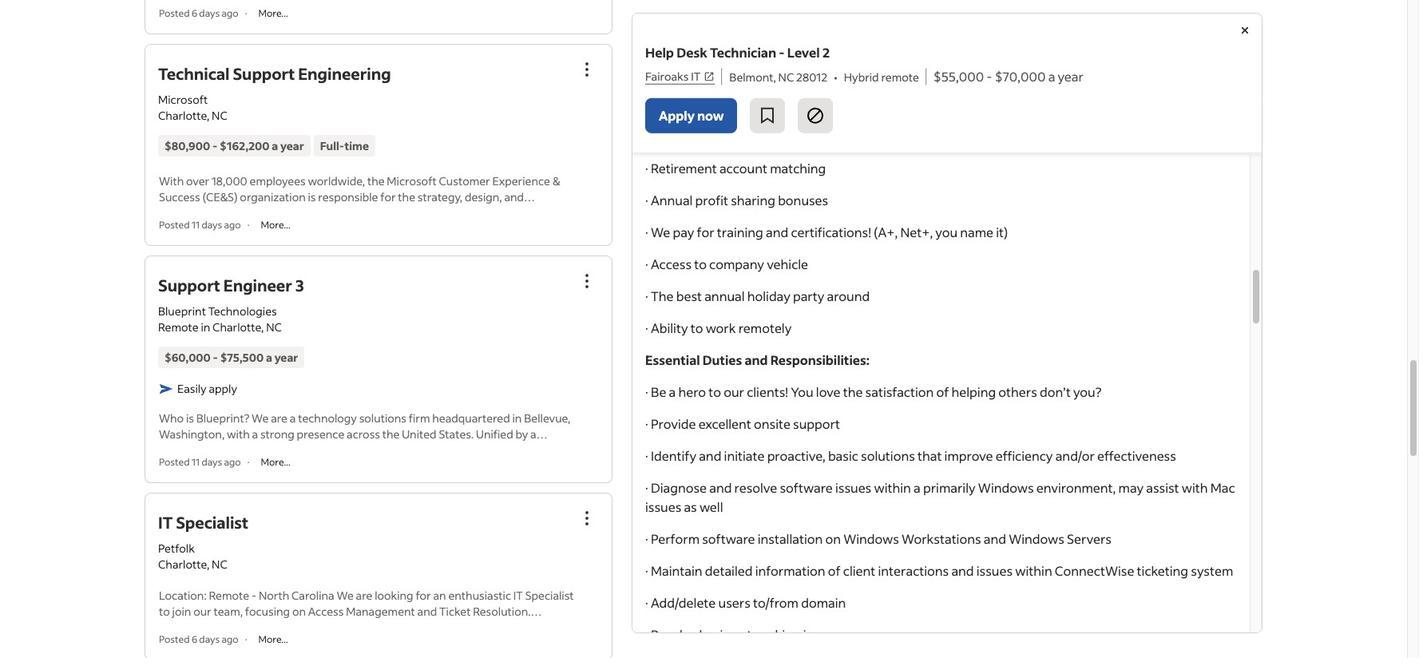 Task type: locate. For each thing, give the bounding box(es) containing it.
· maintain detailed information of client interactions and issues within connectwise ticketing system
[[645, 562, 1233, 579]]

0 vertical spatial of
[[936, 383, 949, 400]]

software down proactive,
[[780, 479, 833, 496]]

1 horizontal spatial our
[[724, 383, 744, 400]]

solutions left that on the right
[[861, 447, 915, 464]]

charlotte, up the $80,900
[[158, 108, 209, 123]]

remote inside fairoaks it belmont, nc 28012 • hybrid remote
[[817, 95, 860, 112]]

ago down team,
[[222, 633, 238, 645]]

11 for is
[[192, 456, 200, 468]]

1 horizontal spatial within
[[1015, 562, 1052, 579]]

the
[[651, 288, 674, 304]]

· left identify
[[645, 447, 648, 464]]

it
[[691, 69, 701, 84], [697, 71, 708, 88], [158, 512, 173, 533], [513, 588, 523, 603]]

for inside with over 18,000 employees worldwide, the microsoft customer experience & success (ce&s) organization is responsible for the strategy, design, and…
[[380, 189, 396, 204]]

a left strong
[[252, 426, 258, 442]]

1 vertical spatial posted 11 days ago ·
[[159, 456, 250, 468]]

days
[[199, 7, 220, 19], [202, 219, 222, 231], [202, 456, 222, 468], [199, 633, 220, 645]]

party
[[793, 288, 824, 304]]

access up the
[[651, 256, 692, 272]]

more... button up the technical support engineering button
[[254, 6, 293, 20]]

· add/delete users to/from domain
[[645, 594, 846, 611]]

0 vertical spatial is
[[308, 189, 316, 204]]

and down remotely
[[745, 351, 768, 368]]

apply
[[659, 107, 695, 124]]

1 vertical spatial 6
[[192, 633, 197, 645]]

is down worldwide,
[[308, 189, 316, 204]]

it inside fairoaks it belmont, nc 28012 • hybrid remote
[[697, 71, 708, 88]]

proactive,
[[767, 447, 825, 464]]

1 horizontal spatial for
[[416, 588, 431, 603]]

technology
[[298, 410, 357, 426]]

presence
[[297, 426, 344, 442]]

1 fairoaks from the top
[[645, 69, 689, 84]]

0 horizontal spatial solutions
[[359, 410, 406, 426]]

0 vertical spatial 28012
[[796, 69, 828, 85]]

1 vertical spatial specialist
[[525, 588, 574, 603]]

more... button for we
[[256, 455, 295, 469]]

basic down support at the right of the page
[[828, 447, 858, 464]]

- right '$55,000'
[[987, 68, 992, 85]]

· for · maintain detailed information of client interactions and issues within connectwise ticketing system
[[645, 562, 648, 579]]

1 vertical spatial •
[[764, 95, 768, 112]]

0 vertical spatial microsoft
[[158, 92, 208, 107]]

0 vertical spatial year
[[1058, 68, 1084, 85]]

· left ability
[[645, 319, 648, 336]]

1 vertical spatial our
[[193, 604, 211, 619]]

are up management
[[356, 588, 372, 603]]

0 vertical spatial software
[[780, 479, 833, 496]]

for inside location: remote - north carolina we are looking for an enthusiastic it specialist to join our team, focusing on access management and ticket resolution.…
[[416, 588, 431, 603]]

· for · the best annual holiday party around
[[645, 288, 648, 304]]

posted 11 days ago · down washington,
[[159, 456, 250, 468]]

0 horizontal spatial support
[[158, 275, 220, 295]]

windows down efficiency
[[978, 479, 1034, 496]]

posted 11 days ago · down (ce&s)
[[159, 219, 250, 231]]

more... down focusing
[[258, 633, 288, 645]]

customer
[[439, 173, 490, 188]]

1 vertical spatial belmont,
[[645, 95, 699, 112]]

1 vertical spatial we
[[252, 410, 269, 426]]

posted for with
[[159, 219, 190, 231]]

team,
[[214, 604, 243, 619]]

for
[[380, 189, 396, 204], [697, 224, 714, 240], [416, 588, 431, 603]]

posted 6 days ago · up technical
[[159, 7, 247, 19]]

1 horizontal spatial are
[[356, 588, 372, 603]]

effectiveness
[[1097, 447, 1176, 464]]

$60,000 - $75,500 a year
[[165, 350, 298, 365]]

· left provide
[[645, 415, 648, 432]]

nc inside it specialist petfolk charlotte, nc
[[212, 557, 227, 572]]

0 vertical spatial 6
[[192, 7, 197, 19]]

0 vertical spatial remote
[[158, 319, 199, 335]]

0 horizontal spatial for
[[380, 189, 396, 204]]

2 vertical spatial year
[[274, 350, 298, 365]]

is inside with over 18,000 employees worldwide, the microsoft customer experience & success (ce&s) organization is responsible for the strategy, design, and…
[[308, 189, 316, 204]]

0 horizontal spatial within
[[874, 479, 911, 496]]

installation
[[758, 530, 823, 547]]

and up well
[[709, 479, 732, 496]]

annual
[[651, 192, 693, 208]]

access down carolina
[[308, 604, 344, 619]]

engineer
[[223, 275, 292, 295]]

0 horizontal spatial with
[[227, 426, 250, 442]]

to inside location: remote - north carolina we are looking for an enthusiastic it specialist to join our team, focusing on access management and ticket resolution.…
[[159, 604, 170, 619]]

identify
[[651, 447, 696, 464]]

1 vertical spatial is
[[186, 410, 194, 426]]

essential duties and responsibilities:
[[645, 351, 869, 368]]

on down carolina
[[292, 604, 306, 619]]

28012 down level
[[796, 69, 828, 85]]

0 vertical spatial in
[[201, 319, 210, 335]]

28012 inside fairoaks it belmont, nc 28012 • hybrid remote
[[722, 95, 758, 112]]

11 down success
[[192, 219, 200, 231]]

fairoaks inside fairoaks it belmont, nc 28012 • hybrid remote
[[645, 71, 695, 88]]

on inside location: remote - north carolina we are looking for an enthusiastic it specialist to join our team, focusing on access management and ticket resolution.…
[[292, 604, 306, 619]]

and down an
[[417, 604, 437, 619]]

posted down success
[[159, 219, 190, 231]]

with for washington,
[[227, 426, 250, 442]]

it inside location: remote - north carolina we are looking for an enthusiastic it specialist to join our team, focusing on access management and ticket resolution.…
[[513, 588, 523, 603]]

·
[[245, 7, 247, 19], [645, 160, 648, 176], [645, 192, 648, 208], [247, 219, 250, 231], [645, 224, 648, 240], [645, 256, 648, 272], [645, 288, 648, 304], [645, 319, 648, 336], [645, 383, 648, 400], [645, 415, 648, 432], [645, 447, 648, 464], [247, 456, 250, 468], [645, 479, 648, 496], [645, 530, 648, 547], [645, 562, 648, 579], [645, 594, 648, 611], [645, 626, 648, 643], [245, 633, 247, 645]]

$162,200
[[220, 138, 270, 153]]

0 horizontal spatial remote
[[158, 319, 199, 335]]

certifications!
[[791, 224, 871, 240]]

desk
[[677, 44, 707, 61]]

blueprint
[[158, 303, 206, 319]]

fairoaks for fairoaks it
[[645, 69, 689, 84]]

best
[[676, 288, 702, 304]]

0 horizontal spatial are
[[271, 410, 287, 426]]

0 vertical spatial •
[[834, 69, 838, 85]]

in down "blueprint"
[[201, 319, 210, 335]]

0 horizontal spatial software
[[702, 530, 755, 547]]

belmont, down the fairoaks it
[[645, 95, 699, 112]]

that
[[918, 447, 942, 464]]

basic down users
[[699, 626, 729, 643]]

1 horizontal spatial microsoft
[[387, 173, 437, 188]]

in inside support engineer 3 blueprint technologies remote in charlotte, nc
[[201, 319, 210, 335]]

on right installation
[[825, 530, 841, 547]]

retirement
[[651, 160, 717, 176]]

· for · diagnose and resolve software issues within a primarily windows environment, may assist with mac issues as well
[[645, 479, 648, 496]]

$55,000
[[933, 68, 984, 85]]

support inside technical support engineering microsoft charlotte, nc
[[233, 63, 295, 84]]

year
[[1058, 68, 1084, 85], [280, 138, 304, 153], [274, 350, 298, 365]]

a left primarily
[[914, 479, 921, 496]]

in inside who is blueprint? we are a technology solutions firm headquartered in bellevue, washington, with a strong presence across the united states. unified by a…
[[512, 410, 522, 426]]

· left annual
[[645, 192, 648, 208]]

0 horizontal spatial belmont,
[[645, 95, 699, 112]]

more... button for employees
[[256, 218, 295, 231]]

1 horizontal spatial on
[[825, 530, 841, 547]]

charlotte, inside technical support engineering microsoft charlotte, nc
[[158, 108, 209, 123]]

maintain
[[651, 562, 702, 579]]

0 horizontal spatial our
[[193, 604, 211, 619]]

0 horizontal spatial •
[[764, 95, 768, 112]]

0 vertical spatial posted 6 days ago ·
[[159, 7, 247, 19]]

a right $162,200
[[272, 138, 278, 153]]

11 down washington,
[[192, 456, 200, 468]]

0 horizontal spatial of
[[828, 562, 841, 579]]

experience
[[492, 173, 550, 188]]

with inside · diagnose and resolve software issues within a primarily windows environment, may assist with mac issues as well
[[1182, 479, 1208, 496]]

1 fairoaks it link from the top
[[645, 69, 715, 85]]

days for remote
[[199, 633, 220, 645]]

posted up technical
[[159, 7, 190, 19]]

charlotte,
[[158, 108, 209, 123], [212, 319, 264, 335], [158, 557, 209, 572]]

charlotte, down technologies
[[212, 319, 264, 335]]

remote
[[881, 69, 919, 85], [817, 95, 860, 112]]

organization
[[240, 189, 306, 204]]

software
[[780, 479, 833, 496], [702, 530, 755, 547]]

1 horizontal spatial remote
[[881, 69, 919, 85]]

charlotte, inside support engineer 3 blueprint technologies remote in charlotte, nc
[[212, 319, 264, 335]]

strong
[[260, 426, 295, 442]]

0 vertical spatial charlotte,
[[158, 108, 209, 123]]

more... button down focusing
[[254, 633, 293, 646]]

an
[[433, 588, 446, 603]]

1 horizontal spatial we
[[337, 588, 354, 603]]

0 vertical spatial within
[[874, 479, 911, 496]]

- left north
[[251, 588, 256, 603]]

4 posted from the top
[[159, 633, 190, 645]]

within down · identify and initiate proactive, basic solutions that improve efficiency and/or effectiveness
[[874, 479, 911, 496]]

0 horizontal spatial specialist
[[176, 512, 248, 533]]

· right job actions for support engineer 3 is collapsed image on the top left of page
[[645, 256, 648, 272]]

0 horizontal spatial remote
[[817, 95, 860, 112]]

ticket
[[439, 604, 471, 619]]

· for · retirement account matching
[[645, 160, 648, 176]]

it specialist button
[[158, 512, 248, 533]]

0 horizontal spatial 28012
[[722, 95, 758, 112]]

- for $80,900 - $162,200 a year
[[212, 138, 217, 153]]

2 posted from the top
[[159, 219, 190, 231]]

1 vertical spatial remote
[[209, 588, 249, 603]]

• inside fairoaks it belmont, nc 28012 • hybrid remote
[[764, 95, 768, 112]]

software inside · diagnose and resolve software issues within a primarily windows environment, may assist with mac issues as well
[[780, 479, 833, 496]]

the inside who is blueprint? we are a technology solutions firm headquartered in bellevue, washington, with a strong presence across the united states. unified by a…
[[382, 426, 400, 442]]

11
[[192, 219, 200, 231], [192, 456, 200, 468]]

nc down technologies
[[266, 319, 282, 335]]

0 horizontal spatial hybrid
[[774, 95, 814, 112]]

6 up technical
[[192, 7, 197, 19]]

windows left servers
[[1009, 530, 1064, 547]]

2 vertical spatial we
[[337, 588, 354, 603]]

we left the 'pay' at left top
[[651, 224, 670, 240]]

1 vertical spatial posted 6 days ago ·
[[159, 633, 247, 645]]

0 vertical spatial solutions
[[359, 410, 406, 426]]

servers
[[1067, 530, 1112, 547]]

2 vertical spatial charlotte,
[[158, 557, 209, 572]]

2 fairoaks from the top
[[645, 71, 695, 88]]

· left 'diagnose'
[[645, 479, 648, 496]]

remote up team,
[[209, 588, 249, 603]]

close job details image
[[1235, 21, 1255, 40]]

11 for over
[[192, 219, 200, 231]]

· diagnose and resolve software issues within a primarily windows environment, may assist with mac issues as well
[[645, 479, 1235, 515]]

microsoft
[[158, 92, 208, 107], [387, 173, 437, 188]]

0 vertical spatial for
[[380, 189, 396, 204]]

with over 18,000 employees worldwide, the microsoft customer experience & success (ce&s) organization is responsible for the strategy, design, and…
[[159, 173, 560, 204]]

1 horizontal spatial solutions
[[861, 447, 915, 464]]

0 horizontal spatial we
[[252, 410, 269, 426]]

nc
[[778, 69, 794, 85], [701, 95, 719, 112], [212, 108, 227, 123], [266, 319, 282, 335], [212, 557, 227, 572]]

hybrid inside fairoaks it belmont, nc 28012 • hybrid remote
[[774, 95, 814, 112]]

· left perform
[[645, 530, 648, 547]]

more... for employees
[[261, 219, 291, 231]]

0 vertical spatial specialist
[[176, 512, 248, 533]]

more... for north
[[258, 633, 288, 645]]

basic
[[828, 447, 858, 464], [699, 626, 729, 643]]

2 fairoaks it link from the top
[[645, 70, 724, 89]]

a right be
[[669, 383, 676, 400]]

more... down strong
[[261, 456, 291, 468]]

with left mac
[[1182, 479, 1208, 496]]

a…
[[530, 426, 548, 442]]

specialist up resolution.…
[[525, 588, 574, 603]]

for left an
[[416, 588, 431, 603]]

0 vertical spatial support
[[233, 63, 295, 84]]

our up · provide excellent onsite support
[[724, 383, 744, 400]]

nc right apply
[[701, 95, 719, 112]]

location: remote - north carolina we are looking for an enthusiastic it specialist to join our team, focusing on access management and ticket resolution.…
[[159, 588, 574, 619]]

1 horizontal spatial of
[[936, 383, 949, 400]]

responsible
[[318, 189, 378, 204]]

days down (ce&s)
[[202, 219, 222, 231]]

we right carolina
[[337, 588, 354, 603]]

0 horizontal spatial in
[[201, 319, 210, 335]]

1 horizontal spatial with
[[1182, 479, 1208, 496]]

1 posted 11 days ago · from the top
[[159, 219, 250, 231]]

a
[[1048, 68, 1055, 85], [272, 138, 278, 153], [266, 350, 272, 365], [669, 383, 676, 400], [290, 410, 296, 426], [252, 426, 258, 442], [914, 479, 921, 496]]

- left "$75,500"
[[213, 350, 218, 365]]

windows
[[978, 479, 1034, 496], [843, 530, 899, 547], [1009, 530, 1064, 547]]

issues down domain
[[803, 626, 839, 643]]

is up washington,
[[186, 410, 194, 426]]

0 vertical spatial access
[[651, 256, 692, 272]]

0 vertical spatial are
[[271, 410, 287, 426]]

posted 6 days ago ·
[[159, 7, 247, 19], [159, 633, 247, 645]]

software up the detailed
[[702, 530, 755, 547]]

2 vertical spatial for
[[416, 588, 431, 603]]

the right across
[[382, 426, 400, 442]]

· inside · diagnose and resolve software issues within a primarily windows environment, may assist with mac issues as well
[[645, 479, 648, 496]]

1 horizontal spatial in
[[512, 410, 522, 426]]

it inside it specialist petfolk charlotte, nc
[[158, 512, 173, 533]]

18,000
[[212, 173, 247, 188]]

1 vertical spatial charlotte,
[[212, 319, 264, 335]]

0 horizontal spatial on
[[292, 604, 306, 619]]

access inside location: remote - north carolina we are looking for an enthusiastic it specialist to join our team, focusing on access management and ticket resolution.…
[[308, 604, 344, 619]]

our
[[724, 383, 744, 400], [193, 604, 211, 619]]

full-
[[320, 138, 345, 153]]

0 horizontal spatial basic
[[699, 626, 729, 643]]

6 down location:
[[192, 633, 197, 645]]

posted 11 days ago · for washington,
[[159, 456, 250, 468]]

0 vertical spatial posted 11 days ago ·
[[159, 219, 250, 231]]

with down blueprint?
[[227, 426, 250, 442]]

28012 left save this job icon at the top of page
[[722, 95, 758, 112]]

0 horizontal spatial access
[[308, 604, 344, 619]]

charlotte, inside it specialist petfolk charlotte, nc
[[158, 557, 209, 572]]

· left the maintain
[[645, 562, 648, 579]]

2
[[822, 44, 830, 61]]

1 horizontal spatial software
[[780, 479, 833, 496]]

hybrid
[[844, 69, 879, 85], [774, 95, 814, 112]]

remote left '$55,000'
[[881, 69, 919, 85]]

microsoft down technical
[[158, 92, 208, 107]]

success
[[159, 189, 200, 204]]

3 posted from the top
[[159, 456, 190, 468]]

1 vertical spatial with
[[1182, 479, 1208, 496]]

and inside · diagnose and resolve software issues within a primarily windows environment, may assist with mac issues as well
[[709, 479, 732, 496]]

0 vertical spatial hybrid
[[844, 69, 879, 85]]

year right "$75,500"
[[274, 350, 298, 365]]

posted down join
[[159, 633, 190, 645]]

posted for who
[[159, 456, 190, 468]]

fairoaks it
[[645, 69, 701, 84]]

1 vertical spatial remote
[[817, 95, 860, 112]]

more... button down organization
[[256, 218, 295, 231]]

2 11 from the top
[[192, 456, 200, 468]]

2 horizontal spatial for
[[697, 224, 714, 240]]

onsite
[[754, 415, 791, 432]]

posted down washington,
[[159, 456, 190, 468]]

· left retirement at the top of the page
[[645, 160, 648, 176]]

it specialist petfolk charlotte, nc
[[158, 512, 248, 572]]

remote down "blueprint"
[[158, 319, 199, 335]]

1 horizontal spatial support
[[233, 63, 295, 84]]

and down workstations
[[951, 562, 974, 579]]

1 vertical spatial 28012
[[722, 95, 758, 112]]

· left the 'pay' at left top
[[645, 224, 648, 240]]

1 vertical spatial basic
[[699, 626, 729, 643]]

support up "blueprint"
[[158, 275, 220, 295]]

connectwise
[[1055, 562, 1134, 579]]

0 vertical spatial belmont,
[[729, 69, 776, 85]]

support right technical
[[233, 63, 295, 84]]

specialist inside location: remote - north carolina we are looking for an enthusiastic it specialist to join our team, focusing on access management and ticket resolution.…
[[525, 588, 574, 603]]

microsoft up strategy,
[[387, 173, 437, 188]]

apply now
[[659, 107, 724, 124]]

posted for location:
[[159, 633, 190, 645]]

ticketing
[[1137, 562, 1188, 579]]

· left the
[[645, 288, 648, 304]]

1 vertical spatial in
[[512, 410, 522, 426]]

1 horizontal spatial is
[[308, 189, 316, 204]]

support
[[233, 63, 295, 84], [158, 275, 220, 295]]

0 vertical spatial basic
[[828, 447, 858, 464]]

strategy,
[[417, 189, 462, 204]]

to right 'hero'
[[709, 383, 721, 400]]

- right the $80,900
[[212, 138, 217, 153]]

over
[[186, 173, 209, 188]]

ago
[[222, 7, 238, 19], [224, 219, 241, 231], [224, 456, 241, 468], [222, 633, 238, 645]]

1 vertical spatial year
[[280, 138, 304, 153]]

1 vertical spatial access
[[308, 604, 344, 619]]

1 horizontal spatial remote
[[209, 588, 249, 603]]

1 vertical spatial support
[[158, 275, 220, 295]]

1 horizontal spatial specialist
[[525, 588, 574, 603]]

- for $60,000 - $75,500 a year
[[213, 350, 218, 365]]

ago up technical
[[222, 7, 238, 19]]

satisfaction
[[865, 383, 934, 400]]

workstations
[[902, 530, 981, 547]]

remote down belmont, nc 28012 • hybrid remote on the right top
[[817, 95, 860, 112]]

ago down (ce&s)
[[224, 219, 241, 231]]

belmont,
[[729, 69, 776, 85], [645, 95, 699, 112]]

with inside who is blueprint? we are a technology solutions firm headquartered in bellevue, washington, with a strong presence across the united states. unified by a…
[[227, 426, 250, 442]]

1 vertical spatial are
[[356, 588, 372, 603]]

1 vertical spatial hybrid
[[774, 95, 814, 112]]

pay
[[673, 224, 694, 240]]

sharing
[[731, 192, 775, 208]]

2 posted 11 days ago · from the top
[[159, 456, 250, 468]]

0 horizontal spatial microsoft
[[158, 92, 208, 107]]

· ability to work remotely
[[645, 319, 792, 336]]

bonuses
[[778, 192, 828, 208]]

2 horizontal spatial we
[[651, 224, 670, 240]]

1 11 from the top
[[192, 219, 200, 231]]

year up employees
[[280, 138, 304, 153]]

· for · provide excellent onsite support
[[645, 415, 648, 432]]

nc up the $80,900 - $162,200 a year
[[212, 108, 227, 123]]

6
[[192, 7, 197, 19], [192, 633, 197, 645]]

1 vertical spatial solutions
[[861, 447, 915, 464]]



Task type: vqa. For each thing, say whether or not it's contained in the screenshot.
the Charlotte, in the IT Specialist Petfolk Charlotte, NC
yes



Task type: describe. For each thing, give the bounding box(es) containing it.
· resolve basic networking issues
[[645, 626, 839, 643]]

days for over
[[202, 219, 222, 231]]

1 vertical spatial software
[[702, 530, 755, 547]]

- left level
[[779, 44, 785, 61]]

job actions for it specialist is collapsed image
[[577, 509, 597, 528]]

love
[[816, 383, 841, 400]]

add/delete
[[651, 594, 716, 611]]

holiday
[[747, 288, 790, 304]]

1 horizontal spatial basic
[[828, 447, 858, 464]]

bellevue,
[[524, 410, 571, 426]]

· annual profit sharing bonuses
[[645, 192, 828, 208]]

· identify and initiate proactive, basic solutions that improve efficiency and/or effectiveness
[[645, 447, 1176, 464]]

net+,
[[900, 224, 933, 240]]

a right '$70,000'
[[1048, 68, 1055, 85]]

year for $55,000 - $70,000 a year
[[1058, 68, 1084, 85]]

year for $80,900 - $162,200 a year
[[280, 138, 304, 153]]

· provide excellent onsite support
[[645, 415, 840, 432]]

· down organization
[[247, 219, 250, 231]]

issues up · perform software installation on windows workstations and windows servers
[[835, 479, 871, 496]]

firm
[[409, 410, 430, 426]]

ago for -
[[222, 633, 238, 645]]

don't
[[1040, 383, 1071, 400]]

1 vertical spatial for
[[697, 224, 714, 240]]

the right love
[[843, 383, 863, 400]]

the left strategy,
[[398, 189, 415, 204]]

· for · resolve basic networking issues
[[645, 626, 648, 643]]

the up responsible
[[367, 173, 385, 188]]

a inside · diagnose and resolve software issues within a primarily windows environment, may assist with mac issues as well
[[914, 479, 921, 496]]

annual
[[704, 288, 745, 304]]

· for · annual profit sharing bonuses
[[645, 192, 648, 208]]

· up the technical support engineering button
[[245, 7, 247, 19]]

matching
[[770, 160, 826, 176]]

issues down workstations
[[977, 562, 1013, 579]]

domain
[[801, 594, 846, 611]]

microsoft inside technical support engineering microsoft charlotte, nc
[[158, 92, 208, 107]]

full-time
[[320, 138, 369, 153]]

are inside who is blueprint? we are a technology solutions firm headquartered in bellevue, washington, with a strong presence across the united states. unified by a…
[[271, 410, 287, 426]]

1 posted from the top
[[159, 7, 190, 19]]

not interested image
[[806, 106, 825, 125]]

and right workstations
[[984, 530, 1006, 547]]

assist
[[1146, 479, 1179, 496]]

helping
[[952, 383, 996, 400]]

who
[[159, 410, 184, 426]]

0 vertical spatial our
[[724, 383, 744, 400]]

and inside location: remote - north carolina we are looking for an enthusiastic it specialist to join our team, focusing on access management and ticket resolution.…
[[417, 604, 437, 619]]

solutions inside who is blueprint? we are a technology solutions firm headquartered in bellevue, washington, with a strong presence across the united states. unified by a…
[[359, 410, 406, 426]]

· for · ability to work remotely
[[645, 319, 648, 336]]

is inside who is blueprint? we are a technology solutions firm headquartered in bellevue, washington, with a strong presence across the united states. unified by a…
[[186, 410, 194, 426]]

· down focusing
[[245, 633, 247, 645]]

location:
[[159, 588, 207, 603]]

information
[[755, 562, 825, 579]]

we inside who is blueprint? we are a technology solutions firm headquartered in bellevue, washington, with a strong presence across the united states. unified by a…
[[252, 410, 269, 426]]

we inside location: remote - north carolina we are looking for an enthusiastic it specialist to join our team, focusing on access management and ticket resolution.…
[[337, 588, 354, 603]]

and left initiate
[[699, 447, 721, 464]]

a up strong
[[290, 410, 296, 426]]

· the best annual holiday party around
[[645, 288, 870, 304]]

ability
[[651, 319, 688, 336]]

you
[[935, 224, 958, 240]]

remote inside support engineer 3 blueprint technologies remote in charlotte, nc
[[158, 319, 199, 335]]

1 6 from the top
[[192, 7, 197, 19]]

nc inside fairoaks it belmont, nc 28012 • hybrid remote
[[701, 95, 719, 112]]

nc inside technical support engineering microsoft charlotte, nc
[[212, 108, 227, 123]]

ago for 18,000
[[224, 219, 241, 231]]

employees
[[250, 173, 306, 188]]

time
[[345, 138, 369, 153]]

- inside location: remote - north carolina we are looking for an enthusiastic it specialist to join our team, focusing on access management and ticket resolution.…
[[251, 588, 256, 603]]

· for · be a hero to our clients! you love the satisfaction of helping others don't you?
[[645, 383, 648, 400]]

belmont, nc 28012 • hybrid remote
[[729, 69, 919, 85]]

more... button for north
[[254, 633, 293, 646]]

design,
[[465, 189, 502, 204]]

company
[[709, 256, 764, 272]]

1 horizontal spatial access
[[651, 256, 692, 272]]

apply
[[209, 381, 237, 396]]

mac
[[1210, 479, 1235, 496]]

windows inside · diagnose and resolve software issues within a primarily windows environment, may assist with mac issues as well
[[978, 479, 1034, 496]]

support engineer 3 button
[[158, 275, 304, 295]]

to/from
[[753, 594, 799, 611]]

engineering
[[298, 63, 391, 84]]

interactions
[[878, 562, 949, 579]]

focusing
[[245, 604, 290, 619]]

duties
[[703, 351, 742, 368]]

· down blueprint?
[[247, 456, 250, 468]]

0 vertical spatial we
[[651, 224, 670, 240]]

· for · identify and initiate proactive, basic solutions that improve efficiency and/or effectiveness
[[645, 447, 648, 464]]

· we pay for training and certifications! (a+, net+, you name it)
[[645, 224, 1008, 240]]

days for is
[[202, 456, 222, 468]]

specialist inside it specialist petfolk charlotte, nc
[[176, 512, 248, 533]]

· for · we pay for training and certifications! (a+, net+, you name it)
[[645, 224, 648, 240]]

- for $55,000 - $70,000 a year
[[987, 68, 992, 85]]

initiate
[[724, 447, 765, 464]]

level
[[787, 44, 820, 61]]

our inside location: remote - north carolina we are looking for an enthusiastic it specialist to join our team, focusing on access management and ticket resolution.…
[[193, 604, 211, 619]]

$70,000
[[995, 68, 1046, 85]]

and up vehicle
[[766, 224, 788, 240]]

belmont, inside fairoaks it belmont, nc 28012 • hybrid remote
[[645, 95, 699, 112]]

· be a hero to our clients! you love the satisfaction of helping others don't you?
[[645, 383, 1101, 400]]

within inside · diagnose and resolve software issues within a primarily windows environment, may assist with mac issues as well
[[874, 479, 911, 496]]

are inside location: remote - north carolina we are looking for an enthusiastic it specialist to join our team, focusing on access management and ticket resolution.…
[[356, 588, 372, 603]]

carolina
[[291, 588, 334, 603]]

technician
[[710, 44, 776, 61]]

remote inside location: remote - north carolina we are looking for an enthusiastic it specialist to join our team, focusing on access management and ticket resolution.…
[[209, 588, 249, 603]]

· for · perform software installation on windows workstations and windows servers
[[645, 530, 648, 547]]

3
[[295, 275, 304, 295]]

work
[[706, 319, 736, 336]]

0 vertical spatial on
[[825, 530, 841, 547]]

0 vertical spatial remote
[[881, 69, 919, 85]]

job actions for technical support engineering is collapsed image
[[577, 60, 597, 79]]

1 horizontal spatial belmont,
[[729, 69, 776, 85]]

1 vertical spatial within
[[1015, 562, 1052, 579]]

apply now button
[[645, 98, 737, 133]]

may
[[1118, 479, 1144, 496]]

$60,000
[[165, 350, 211, 365]]

looking
[[375, 588, 413, 603]]

north
[[259, 588, 289, 603]]

to left "work"
[[691, 319, 703, 336]]

job actions for support engineer 3 is collapsed image
[[577, 271, 597, 291]]

with for assist
[[1182, 479, 1208, 496]]

support inside support engineer 3 blueprint technologies remote in charlotte, nc
[[158, 275, 220, 295]]

microsoft inside with over 18,000 employees worldwide, the microsoft customer experience & success (ce&s) organization is responsible for the strategy, design, and…
[[387, 173, 437, 188]]

fairoaks for fairoaks it belmont, nc 28012 • hybrid remote
[[645, 71, 695, 88]]

it)
[[996, 224, 1008, 240]]

petfolk
[[158, 541, 195, 556]]

technical support engineering microsoft charlotte, nc
[[158, 63, 391, 123]]

2 posted 6 days ago · from the top
[[159, 633, 247, 645]]

posted 11 days ago · for organization
[[159, 219, 250, 231]]

(ce&s)
[[202, 189, 238, 204]]

to up best on the top
[[694, 256, 707, 272]]

and…
[[504, 189, 535, 204]]

support engineer 3 blueprint technologies remote in charlotte, nc
[[158, 275, 304, 335]]

· for · add/delete users to/from domain
[[645, 594, 648, 611]]

users
[[718, 594, 750, 611]]

ago for blueprint?
[[224, 456, 241, 468]]

with
[[159, 173, 184, 188]]

essential
[[645, 351, 700, 368]]

nc inside support engineer 3 blueprint technologies remote in charlotte, nc
[[266, 319, 282, 335]]

perform
[[651, 530, 700, 547]]

$80,900 - $162,200 a year
[[165, 138, 304, 153]]

easily
[[177, 381, 207, 396]]

primarily
[[923, 479, 976, 496]]

provide
[[651, 415, 696, 432]]

fairoaks it belmont, nc 28012 • hybrid remote
[[645, 71, 860, 112]]

resolve
[[651, 626, 697, 643]]

1 horizontal spatial hybrid
[[844, 69, 879, 85]]

you
[[791, 383, 813, 400]]

management
[[346, 604, 415, 619]]

now
[[697, 107, 724, 124]]

states.
[[439, 426, 474, 442]]

headquartered
[[432, 410, 510, 426]]

a right "$75,500"
[[266, 350, 272, 365]]

networking
[[732, 626, 801, 643]]

1 vertical spatial of
[[828, 562, 841, 579]]

enthusiastic
[[448, 588, 511, 603]]

more... up the technical support engineering button
[[258, 7, 288, 19]]

you?
[[1073, 383, 1101, 400]]

detailed
[[705, 562, 753, 579]]

1 horizontal spatial 28012
[[796, 69, 828, 85]]

easily apply
[[177, 381, 237, 396]]

year for $60,000 - $75,500 a year
[[274, 350, 298, 365]]

1 horizontal spatial •
[[834, 69, 838, 85]]

save this job image
[[758, 106, 777, 125]]

blueprint?
[[196, 410, 249, 426]]

days up technical
[[199, 7, 220, 19]]

technical
[[158, 63, 230, 84]]

more... for we
[[261, 456, 291, 468]]

1 posted 6 days ago · from the top
[[159, 7, 247, 19]]

issues down 'diagnose'
[[645, 498, 681, 515]]

nc down level
[[778, 69, 794, 85]]

responsibilities:
[[770, 351, 869, 368]]

2 6 from the top
[[192, 633, 197, 645]]

&
[[552, 173, 560, 188]]

windows up client
[[843, 530, 899, 547]]

· for · access to company vehicle
[[645, 256, 648, 272]]

be
[[651, 383, 666, 400]]

and/or
[[1055, 447, 1095, 464]]



